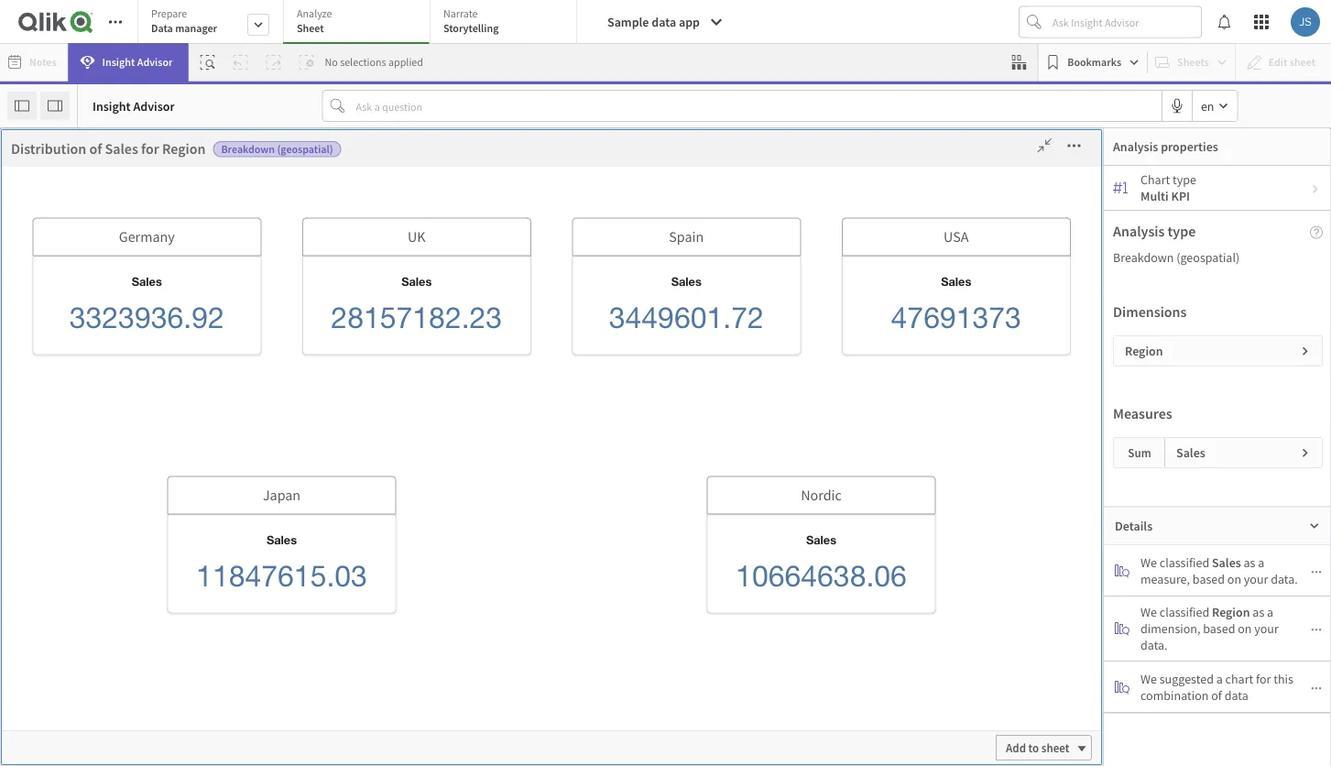 Task type: vqa. For each thing, say whether or not it's contained in the screenshot.
as inside as a measure, based on your data.
yes



Task type: locate. For each thing, give the bounding box(es) containing it.
selections tool image
[[1012, 55, 1027, 70]]

hide assets image
[[15, 99, 29, 113]]

distribution down 28157182.23
[[315, 358, 391, 377]]

data left using
[[702, 493, 726, 510]]

2 analysis from the top
[[1113, 222, 1165, 240]]

selections
[[340, 55, 386, 69]]

prepare
[[151, 6, 187, 21]]

3 we from the top
[[1141, 670, 1157, 687]]

hide
[[969, 326, 995, 343]]

classified for dimension,
[[1160, 604, 1210, 620]]

0 horizontal spatial .
[[464, 543, 467, 559]]

0 horizontal spatial explore
[[334, 493, 374, 510]]

. left save
[[464, 543, 467, 559]]

0 horizontal spatial add
[[964, 744, 984, 759]]

1 vertical spatial data.
[[1141, 637, 1168, 653]]

storytelling
[[443, 21, 499, 35]]

find new insights in the data using
[[574, 493, 758, 510]]

new right find
[[600, 493, 622, 510]]

1 horizontal spatial sheet
[[1042, 740, 1070, 755]]

analysis up chart
[[1113, 138, 1159, 155]]

analyze
[[297, 6, 332, 21]]

geographic
[[367, 257, 427, 273]]

based inside as a dimension, based on your data.
[[1203, 620, 1236, 637]]

2 classified from the top
[[1160, 604, 1210, 620]]

0 horizontal spatial (geospatial)
[[277, 142, 333, 156]]

sheet. down and
[[912, 546, 944, 562]]

sum up started on the top right
[[715, 215, 738, 231]]

new right create
[[881, 456, 907, 475]]

0 horizontal spatial sum button
[[707, 209, 761, 237]]

new
[[881, 456, 907, 475], [600, 493, 622, 510], [887, 546, 909, 562]]

in
[[669, 493, 679, 510]]

analyses
[[1025, 149, 1073, 166]]

. inside . any found insights can be saved to this sheet.
[[723, 518, 726, 535]]

0 horizontal spatial data.
[[1141, 637, 1168, 653]]

insight
[[102, 55, 135, 69], [93, 98, 131, 114], [637, 520, 671, 535], [375, 544, 411, 559]]

en button
[[1193, 91, 1237, 121]]

3323936.92
[[69, 300, 224, 334]]

1 sum from the left
[[715, 215, 738, 231]]

0 vertical spatial analyze image
[[1115, 563, 1130, 578]]

we down measure,
[[1141, 604, 1157, 620]]

. inside ". save any insights you discover to this sheet."
[[464, 543, 467, 559]]

1 horizontal spatial cost
[[983, 215, 1007, 231]]

you left discover
[[382, 570, 402, 587]]

insights down directly
[[400, 518, 442, 535]]

a down as a measure, based on your data.
[[1267, 604, 1274, 620]]

a
[[647, 456, 655, 475], [1258, 554, 1265, 570], [1267, 604, 1274, 620], [1217, 670, 1223, 687]]

chart
[[1226, 670, 1254, 687]]

(geospatial)
[[277, 142, 333, 156], [1177, 249, 1240, 266]]

1 analyze image from the top
[[1115, 563, 1130, 578]]

on
[[1228, 570, 1242, 587], [1238, 620, 1252, 637]]

your inside as a dimension, based on your data.
[[1255, 620, 1279, 637]]

properties
[[1161, 138, 1219, 155]]

data. up 'suggested'
[[1141, 637, 1168, 653]]

0 horizontal spatial more image
[[625, 356, 655, 374]]

sum
[[715, 215, 738, 231], [906, 215, 929, 231]]

small image
[[1310, 183, 1321, 195], [1300, 345, 1311, 357], [1300, 447, 1311, 458], [1311, 566, 1322, 577], [1311, 624, 1322, 635], [1311, 682, 1322, 694]]

menu
[[94, 203, 275, 765]]

as inside as a dimension, based on your data.
[[1253, 604, 1265, 620]]

explore for explore the data
[[378, 456, 426, 475]]

. left any
[[723, 518, 726, 535]]

app
[[679, 14, 700, 30]]

(geospatial) down no
[[277, 142, 333, 156]]

classified for measure,
[[1160, 554, 1210, 570]]

1 horizontal spatial distribution
[[315, 358, 391, 377]]

advisor down data
[[137, 55, 173, 69]]

tab list
[[137, 0, 584, 46]]

0 vertical spatial more image
[[1060, 137, 1089, 155]]

cost button
[[952, 209, 1049, 237], [94, 322, 243, 339]]

nordic link
[[707, 476, 936, 515]]

we left 'suggested'
[[1141, 670, 1157, 687]]

Ask Insight Advisor text field
[[1049, 7, 1201, 37]]

1 we from the top
[[1141, 554, 1157, 570]]

for inside we suggested a chart for this combination of data
[[1256, 670, 1271, 687]]

1 horizontal spatial distribution of sales for region
[[315, 358, 510, 377]]

ask insight advisor
[[617, 520, 711, 535]]

0 horizontal spatial suggested
[[294, 257, 350, 273]]

analysis
[[1113, 138, 1159, 155], [1113, 222, 1165, 240]]

region up the suggested as geographic dimensions in the top of the page
[[331, 215, 369, 231]]

a right have
[[647, 456, 655, 475]]

data. for as a dimension, based on your data.
[[1141, 637, 1168, 653]]

explore inside the explore your data directly or let qlik generate insights for you with
[[334, 493, 374, 510]]

2 sum from the left
[[906, 215, 929, 231]]

advisor down insight advisor dropdown button
[[133, 98, 175, 114]]

cost button down the view
[[952, 209, 1049, 237]]

we suggested a chart for this combination of data button
[[1104, 662, 1331, 712]]

explore up generate
[[334, 493, 374, 510]]

you left with
[[462, 518, 482, 535]]

en
[[1201, 98, 1215, 114]]

suggested down spain
[[701, 257, 756, 273]]

1 vertical spatial the
[[682, 493, 700, 510]]

data left directly
[[404, 493, 428, 510]]

1 horizontal spatial deselect field image
[[1058, 218, 1069, 229]]

0 horizontal spatial breakdown
[[221, 142, 275, 156]]

0 vertical spatial explore
[[378, 456, 426, 475]]

2 analyze image from the top
[[1115, 679, 1130, 694]]

1 vertical spatial type
[[1168, 222, 1196, 240]]

2 horizontal spatial sheet.
[[912, 546, 944, 562]]

0 vertical spatial you
[[462, 518, 482, 535]]

based right dimension,
[[1203, 620, 1236, 637]]

2 vertical spatial new
[[887, 546, 909, 562]]

this
[[835, 246, 869, 273], [738, 546, 758, 562], [466, 570, 486, 587], [1274, 670, 1294, 687]]

suggestions
[[998, 326, 1063, 343]]

insight inside dropdown button
[[102, 55, 135, 69]]

sum button up sheet...
[[897, 209, 951, 237]]

1 fields button from the left
[[0, 128, 93, 186]]

1 horizontal spatial sum button
[[897, 209, 951, 237]]

this down save
[[466, 570, 486, 587]]

suggested as measures
[[701, 257, 825, 273]]

10664638.06
[[736, 558, 907, 593]]

based inside as a measure, based on your data.
[[1193, 570, 1225, 587]]

explore your data directly or let qlik generate insights for you with
[[334, 493, 525, 535]]

1 vertical spatial analysis
[[1113, 222, 1165, 240]]

type inside chart type multi kpi
[[1173, 171, 1197, 188]]

1 vertical spatial more image
[[625, 356, 655, 374]]

insight advisor down insight advisor dropdown button
[[93, 98, 175, 114]]

analysis for analysis type
[[1113, 222, 1165, 240]]

small image inside we suggested a chart for this combination of data button
[[1311, 682, 1322, 694]]

distribution up fields
[[11, 139, 86, 158]]

classified
[[1160, 554, 1210, 570], [1160, 604, 1210, 620]]

1 horizontal spatial .
[[723, 518, 726, 535]]

1 horizontal spatial explore
[[378, 456, 426, 475]]

0 vertical spatial new
[[881, 456, 907, 475]]

1 vertical spatial classified
[[1160, 604, 1210, 620]]

fields
[[34, 162, 62, 176]]

11847615.03
[[196, 558, 367, 593]]

hide suggestions
[[969, 326, 1063, 343]]

sheet. inside to start creating visualizations and build your new sheet.
[[912, 546, 944, 562]]

we down 'details'
[[1141, 554, 1157, 570]]

(geospatial) down analysis type
[[1177, 249, 1240, 266]]

analyze image left measure,
[[1115, 563, 1130, 578]]

sum for sales
[[715, 215, 738, 231]]

1 vertical spatial cost button
[[94, 322, 243, 339]]

your inside to start creating visualizations and build your new sheet.
[[860, 546, 884, 562]]

data.
[[1271, 570, 1298, 587], [1141, 637, 1168, 653]]

sum
[[1128, 445, 1151, 460]]

1 horizontal spatial data.
[[1271, 570, 1298, 587]]

deselect field image up an
[[462, 218, 473, 229]]

data inside the explore your data directly or let qlik generate insights for you with
[[404, 493, 428, 510]]

0 horizontal spatial cost
[[104, 322, 127, 339]]

the
[[428, 456, 449, 475], [682, 493, 700, 510]]

analyze sheet
[[297, 6, 332, 35]]

below
[[557, 246, 613, 273]]

0 vertical spatial on
[[1228, 570, 1242, 587]]

a inside as a measure, based on your data.
[[1258, 554, 1265, 570]]

add
[[1006, 740, 1026, 755], [964, 744, 984, 759]]

no selections applied
[[325, 55, 423, 69]]

type down 'kpi'
[[1168, 222, 1196, 240]]

. for save
[[464, 543, 467, 559]]

more image right all
[[1060, 137, 1089, 155]]

as right we classified sales
[[1244, 554, 1256, 570]]

a for as a dimension, based on your data.
[[1267, 604, 1274, 620]]

bookmarks
[[1068, 55, 1122, 69]]

1 deselect field image from the left
[[462, 218, 473, 229]]

2 master items button from the left
[[2, 188, 93, 246]]

small image
[[1309, 520, 1321, 531]]

1 vertical spatial breakdown
[[1113, 249, 1174, 266]]

0 horizontal spatial sum
[[715, 215, 738, 231]]

narrate
[[443, 6, 478, 21]]

smart search image
[[200, 55, 215, 70]]

distribution down the 3449601.72
[[707, 358, 783, 377]]

your up generate
[[377, 493, 401, 510]]

type right chart
[[1173, 171, 1197, 188]]

2 deselect field image from the left
[[1058, 218, 1069, 229]]

1 horizontal spatial suggested
[[701, 257, 756, 273]]

.
[[723, 518, 726, 535], [464, 543, 467, 559]]

1 horizontal spatial you
[[462, 518, 482, 535]]

on up chart
[[1238, 620, 1252, 637]]

data
[[151, 21, 173, 35]]

application
[[0, 0, 1331, 766]]

sample
[[608, 14, 649, 30]]

data
[[652, 14, 676, 30], [452, 456, 480, 475], [404, 493, 428, 510], [702, 493, 726, 510], [1225, 687, 1249, 703]]

1 vertical spatial we
[[1141, 604, 1157, 620]]

0 vertical spatial (geospatial)
[[277, 142, 333, 156]]

1 vertical spatial explore
[[334, 493, 374, 510]]

1 horizontal spatial (geospatial)
[[1177, 249, 1240, 266]]

sum up sheet...
[[906, 215, 929, 231]]

we inside we suggested a chart for this combination of data
[[1141, 670, 1157, 687]]

0 horizontal spatial breakdown (geospatial)
[[221, 142, 333, 156]]

2 sum button from the left
[[897, 209, 951, 237]]

create
[[837, 456, 878, 475]]

your right we classified sales
[[1244, 570, 1269, 587]]

sheet. for data
[[488, 570, 521, 587]]

data. inside as a dimension, based on your data.
[[1141, 637, 1168, 653]]

1 vertical spatial you
[[382, 570, 402, 587]]

a inside as a dimension, based on your data.
[[1267, 604, 1274, 620]]

0 horizontal spatial sheet
[[1000, 744, 1028, 759]]

suggested down 'region' button
[[294, 257, 350, 273]]

measures
[[1113, 404, 1173, 422]]

0 horizontal spatial you
[[382, 570, 402, 587]]

usa link
[[842, 218, 1071, 256]]

1 vertical spatial .
[[464, 543, 467, 559]]

this inside ". save any insights you discover to this sheet."
[[466, 570, 486, 587]]

on inside as a dimension, based on your data.
[[1238, 620, 1252, 637]]

region down smart search icon
[[162, 139, 206, 158]]

on up we classified region
[[1228, 570, 1242, 587]]

2 suggested from the left
[[701, 257, 756, 273]]

0 vertical spatial cost
[[983, 215, 1007, 231]]

1 analysis from the top
[[1113, 138, 1159, 155]]

tab list containing prepare
[[137, 0, 584, 46]]

analysis type
[[1113, 222, 1196, 240]]

we classified region
[[1141, 604, 1250, 620]]

0 horizontal spatial cost button
[[94, 322, 243, 339]]

1 classified from the top
[[1160, 554, 1210, 570]]

analyze image inside we suggested a chart for this combination of data button
[[1115, 679, 1130, 694]]

insight advisor down data
[[102, 55, 173, 69]]

based up we classified region
[[1193, 570, 1225, 587]]

type
[[1173, 171, 1197, 188], [1168, 222, 1196, 240]]

1 vertical spatial new
[[600, 493, 622, 510]]

1 horizontal spatial sheet.
[[649, 570, 682, 587]]

28157182.23
[[331, 300, 502, 334]]

more image
[[1060, 137, 1089, 155], [625, 356, 655, 374]]

0 vertical spatial insight advisor
[[102, 55, 173, 69]]

0 vertical spatial based
[[1193, 570, 1225, 587]]

2 we from the top
[[1141, 604, 1157, 620]]

sum button up started on the top right
[[707, 209, 761, 237]]

sales inside 'button'
[[792, 215, 821, 231]]

of
[[89, 139, 102, 158], [394, 358, 406, 377], [786, 358, 798, 377], [1212, 687, 1222, 703]]

cost button down city button at the left of page
[[94, 322, 243, 339]]

to
[[617, 246, 636, 273], [812, 246, 831, 273], [944, 493, 955, 510], [724, 546, 735, 562], [452, 570, 463, 587], [1029, 740, 1039, 755], [986, 744, 997, 759]]

insights down generate
[[338, 570, 380, 587]]

new down visualizations
[[887, 546, 909, 562]]

on inside as a measure, based on your data.
[[1228, 570, 1242, 587]]

2 vertical spatial we
[[1141, 670, 1157, 687]]

suggested for suggested as measures
[[701, 257, 756, 273]]

your right we classified region
[[1255, 620, 1279, 637]]

this right chart
[[1274, 670, 1294, 687]]

analyze image left combination
[[1115, 679, 1130, 694]]

. for any
[[723, 518, 726, 535]]

distribution
[[11, 139, 86, 158], [315, 358, 391, 377], [707, 358, 783, 377]]

0 horizontal spatial deselect field image
[[462, 218, 473, 229]]

1 horizontal spatial cost button
[[952, 209, 1049, 237]]

multi
[[1141, 188, 1169, 204]]

the right in
[[682, 493, 700, 510]]

sum button for sales
[[707, 209, 761, 237]]

1 suggested from the left
[[294, 257, 350, 273]]

sheet. down can
[[649, 570, 682, 587]]

analyze image
[[1115, 563, 1130, 578], [1115, 679, 1130, 694]]

1 horizontal spatial breakdown (geospatial)
[[1113, 249, 1240, 266]]

3449601.72
[[609, 300, 764, 334]]

explore up the explore your data directly or let qlik generate insights for you with
[[378, 456, 426, 475]]

1 vertical spatial cost
[[104, 322, 127, 339]]

a left chart
[[1217, 670, 1223, 687]]

0 vertical spatial type
[[1173, 171, 1197, 188]]

your inside as a measure, based on your data.
[[1244, 570, 1269, 587]]

a right we classified sales
[[1258, 554, 1265, 570]]

based for sales
[[1193, 570, 1225, 587]]

1 sum button from the left
[[707, 209, 761, 237]]

start
[[958, 493, 982, 510]]

sum for cost
[[906, 215, 929, 231]]

region
[[162, 139, 206, 158], [331, 215, 369, 231], [1125, 343, 1163, 359], [466, 358, 510, 377], [858, 358, 902, 377], [1212, 604, 1250, 620]]

data up or
[[452, 456, 480, 475]]

1 horizontal spatial more image
[[1060, 137, 1089, 155]]

japan link
[[167, 476, 396, 515]]

spain link
[[572, 218, 801, 256]]

0 horizontal spatial sheet.
[[488, 570, 521, 587]]

sample data app
[[608, 14, 700, 30]]

1 vertical spatial based
[[1203, 620, 1236, 637]]

insight advisor up discover
[[375, 544, 452, 559]]

as down as a measure, based on your data.
[[1253, 604, 1265, 620]]

add to sheet
[[1006, 740, 1070, 755], [964, 744, 1028, 759]]

1 horizontal spatial sum
[[906, 215, 929, 231]]

data. up as a dimension, based on your data.
[[1271, 570, 1298, 587]]

cost down city
[[104, 322, 127, 339]]

0 vertical spatial .
[[723, 518, 726, 535]]

. any found insights can be saved to this sheet.
[[574, 518, 758, 587]]

sheet. inside ". save any insights you discover to this sheet."
[[488, 570, 521, 587]]

1 vertical spatial on
[[1238, 620, 1252, 637]]

your down visualizations
[[860, 546, 884, 562]]

menu containing city
[[94, 203, 275, 765]]

0 horizontal spatial the
[[428, 456, 449, 475]]

fields button
[[0, 128, 93, 186], [2, 128, 93, 186]]

deselect field image
[[462, 218, 473, 229], [1058, 218, 1069, 229]]

more image down the 3449601.72
[[625, 356, 655, 374]]

cancel
[[905, 149, 942, 166]]

the up directly
[[428, 456, 449, 475]]

this down any
[[738, 546, 758, 562]]

of inside we suggested a chart for this combination of data
[[1212, 687, 1222, 703]]

sheet. down any
[[488, 570, 521, 587]]

distribution of sales for region
[[11, 139, 206, 158], [315, 358, 510, 377], [707, 358, 902, 377]]

data right 'suggested'
[[1225, 687, 1249, 703]]

insights inside the explore your data directly or let qlik generate insights for you with
[[400, 518, 442, 535]]

for inside the explore your data directly or let qlik generate insights for you with
[[444, 518, 459, 535]]

deselect field image down analyses
[[1058, 218, 1069, 229]]

analysis down multi
[[1113, 222, 1165, 240]]

1 vertical spatial analyze image
[[1115, 679, 1130, 694]]

0 vertical spatial we
[[1141, 554, 1157, 570]]

0 horizontal spatial distribution
[[11, 139, 86, 158]]

2 horizontal spatial distribution of sales for region
[[707, 358, 902, 377]]

classified down measure,
[[1160, 604, 1210, 620]]

classified up we classified region
[[1160, 554, 1210, 570]]

sheet.
[[912, 546, 944, 562], [488, 570, 521, 587], [649, 570, 682, 587]]

Search assets text field
[[94, 130, 275, 163]]

analyze image
[[1115, 621, 1130, 636]]

region inside button
[[331, 215, 369, 231]]

add to sheet button
[[996, 735, 1092, 761], [954, 739, 1050, 764]]

view
[[980, 149, 1006, 166]]

discover
[[405, 570, 449, 587]]

0 vertical spatial analysis
[[1113, 138, 1159, 155]]

region down dimensions
[[1125, 343, 1163, 359]]

to inside to start creating visualizations and build your new sheet.
[[944, 493, 955, 510]]

insights down ask
[[608, 546, 650, 562]]

data. inside as a measure, based on your data.
[[1271, 570, 1298, 587]]

0 vertical spatial cost button
[[952, 209, 1049, 237]]

0 vertical spatial classified
[[1160, 554, 1210, 570]]

0 vertical spatial data.
[[1271, 570, 1298, 587]]

cost right 'usa'
[[983, 215, 1007, 231]]



Task type: describe. For each thing, give the bounding box(es) containing it.
as left measures
[[759, 257, 771, 273]]

suggested
[[1160, 670, 1214, 687]]

to inside . any found insights can be saved to this sheet.
[[724, 546, 735, 562]]

analysis
[[536, 149, 581, 166]]

you inside ". save any insights you discover to this sheet."
[[382, 570, 402, 587]]

1 vertical spatial breakdown (geospatial)
[[1113, 249, 1240, 266]]

0 vertical spatial breakdown (geospatial)
[[221, 142, 333, 156]]

type for chart type multi kpi
[[1173, 171, 1197, 188]]

uk link
[[302, 218, 531, 256]]

as inside as a measure, based on your data.
[[1244, 554, 1256, 570]]

saved
[[690, 546, 721, 562]]

cost button for sum
[[952, 209, 1049, 237]]

city button
[[94, 249, 243, 265]]

region button
[[301, 209, 453, 237]]

sum button
[[1114, 438, 1166, 467]]

region down as a measure, based on your data.
[[1212, 604, 1250, 620]]

0 vertical spatial the
[[428, 456, 449, 475]]

cost inside button
[[983, 215, 1007, 231]]

we for as a measure, based on your data.
[[1141, 554, 1157, 570]]

hide suggestions button
[[955, 320, 1096, 349]]

new for find
[[600, 493, 622, 510]]

analytics
[[910, 456, 967, 475]]

find
[[574, 493, 597, 510]]

with
[[484, 518, 508, 535]]

data inside we suggested a chart for this combination of data
[[1225, 687, 1249, 703]]

japan
[[263, 486, 301, 504]]

you inside the explore your data directly or let qlik generate insights for you with
[[462, 518, 482, 535]]

uk
[[408, 228, 426, 246]]

help image
[[1310, 225, 1323, 238]]

sales button
[[762, 209, 859, 237]]

new for create
[[881, 456, 907, 475]]

0 horizontal spatial distribution of sales for region
[[11, 139, 206, 158]]

city
[[104, 249, 124, 265]]

dimensions
[[429, 257, 491, 273]]

have
[[612, 456, 644, 475]]

full screen image
[[596, 356, 625, 374]]

reset
[[503, 149, 534, 166]]

use
[[822, 493, 845, 510]]

a for have a question?
[[647, 456, 655, 475]]

to start creating visualizations and build your new sheet.
[[816, 493, 988, 562]]

1 horizontal spatial breakdown
[[1113, 249, 1174, 266]]

hide properties image
[[48, 99, 62, 113]]

type for analysis type
[[1168, 222, 1196, 240]]

reset analysis
[[503, 149, 581, 166]]

as left geographic
[[352, 257, 364, 273]]

this inside . any found insights can be saved to this sheet.
[[738, 546, 758, 562]]

data. for as a measure, based on your data.
[[1271, 570, 1298, 587]]

1 horizontal spatial add
[[1006, 740, 1026, 755]]

advisor inside dropdown button
[[137, 55, 173, 69]]

0 vertical spatial breakdown
[[221, 142, 275, 156]]

germany link
[[32, 218, 261, 256]]

suggested for suggested as geographic dimensions
[[294, 257, 350, 273]]

chart type multi kpi
[[1141, 171, 1197, 204]]

john smith image
[[1291, 7, 1320, 37]]

chart
[[1141, 171, 1170, 188]]

qlik
[[503, 493, 525, 510]]

1 master items button from the left
[[0, 188, 93, 246]]

explore for explore your data directly or let qlik generate insights for you with
[[334, 493, 374, 510]]

measures
[[773, 257, 825, 273]]

narrate storytelling
[[443, 6, 499, 35]]

master items
[[18, 222, 77, 236]]

region down 47691373
[[858, 358, 902, 377]]

kpi
[[1172, 188, 1190, 204]]

new inside to start creating visualizations and build your new sheet.
[[887, 546, 909, 562]]

menu inside application
[[94, 203, 275, 765]]

your inside the explore your data directly or let qlik generate insights for you with
[[377, 493, 401, 510]]

a for as a measure, based on your data.
[[1258, 554, 1265, 570]]

choose
[[391, 246, 460, 273]]

analyze image for we classified
[[1115, 563, 1130, 578]]

sheet. for analytics
[[912, 546, 944, 562]]

we for as a dimension, based on your data.
[[1141, 604, 1157, 620]]

build
[[961, 521, 988, 537]]

on for sales
[[1228, 570, 1242, 587]]

1 vertical spatial (geospatial)
[[1177, 249, 1240, 266]]

details
[[1115, 518, 1153, 534]]

all
[[1009, 149, 1023, 166]]

ask
[[617, 520, 635, 535]]

a inside we suggested a chart for this combination of data
[[1217, 670, 1223, 687]]

advisor up the be
[[673, 520, 711, 535]]

insights left in
[[625, 493, 667, 510]]

combination
[[1141, 687, 1209, 703]]

based for region
[[1203, 620, 1236, 637]]

spain
[[669, 228, 704, 246]]

sheet...
[[873, 246, 940, 273]]

let
[[487, 493, 501, 510]]

analysis for analysis properties
[[1113, 138, 1159, 155]]

any
[[498, 543, 517, 559]]

Ask a question text field
[[352, 91, 1162, 121]]

have a question?
[[612, 456, 719, 475]]

sheet. inside . any found insights can be saved to this sheet.
[[649, 570, 682, 587]]

bookmarks button
[[1042, 48, 1144, 77]]

cost button for city
[[94, 322, 243, 339]]

this inside we suggested a chart for this combination of data
[[1274, 670, 1294, 687]]

insights inside . any found insights can be saved to this sheet.
[[608, 546, 650, 562]]

region down 28157182.23
[[466, 358, 510, 377]]

2 fields button from the left
[[2, 128, 93, 186]]

and
[[937, 521, 958, 537]]

sheet
[[297, 21, 324, 35]]

exit full screen image
[[1030, 137, 1060, 155]]

measure,
[[1141, 570, 1190, 587]]

1 horizontal spatial the
[[682, 493, 700, 510]]

germany
[[119, 228, 175, 246]]

advisor up discover
[[413, 544, 452, 559]]

. save any insights you discover to this sheet.
[[338, 543, 521, 587]]

get
[[641, 246, 670, 273]]

view all analyses
[[980, 149, 1073, 166]]

any
[[728, 518, 748, 535]]

create new analytics
[[837, 456, 967, 475]]

applied
[[389, 55, 423, 69]]

kpi image
[[1113, 181, 1128, 195]]

data left the app
[[652, 14, 676, 30]]

dimension,
[[1141, 620, 1201, 637]]

we classified sales
[[1141, 554, 1241, 570]]

insight advisor inside dropdown button
[[102, 55, 173, 69]]

choose an option below to get started adding to this sheet...
[[391, 246, 940, 273]]

generate
[[351, 518, 397, 535]]

2 horizontal spatial distribution
[[707, 358, 783, 377]]

analyze image for we suggested a chart for this combination of data
[[1115, 679, 1130, 694]]

this right measures
[[835, 246, 869, 273]]

to inside ". save any insights you discover to this sheet."
[[452, 570, 463, 587]]

application containing 3323936.92
[[0, 0, 1331, 766]]

using
[[729, 493, 758, 510]]

1 vertical spatial insight advisor
[[93, 98, 175, 114]]

manager
[[175, 21, 217, 35]]

sum button for cost
[[897, 209, 951, 237]]

analysis properties
[[1113, 138, 1219, 155]]

question?
[[658, 456, 719, 475]]

2 vertical spatial insight advisor
[[375, 544, 452, 559]]

insights inside ". save any insights you discover to this sheet."
[[338, 570, 380, 587]]

city menu item
[[94, 239, 261, 276]]

as a measure, based on your data.
[[1141, 554, 1298, 587]]

sample data app button
[[597, 7, 735, 37]]

adding
[[743, 246, 807, 273]]

explore the data
[[378, 456, 480, 475]]

directly
[[430, 493, 470, 510]]

47691373
[[891, 300, 1022, 334]]

on for region
[[1238, 620, 1252, 637]]

save
[[469, 543, 495, 559]]

an
[[464, 246, 487, 273]]

tab list inside application
[[137, 0, 584, 46]]

started
[[674, 246, 739, 273]]



